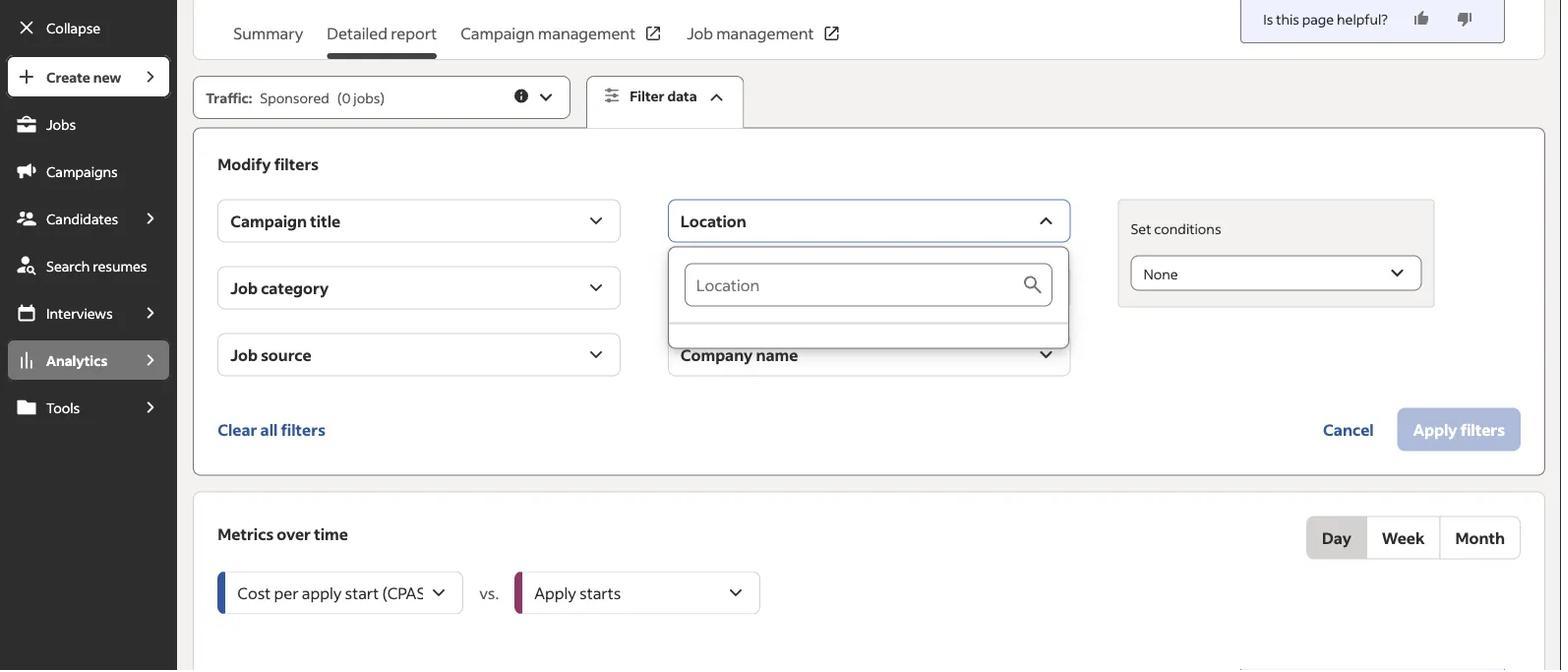 Task type: describe. For each thing, give the bounding box(es) containing it.
location button
[[668, 199, 1071, 243]]

filter data
[[630, 87, 697, 105]]

week
[[1382, 528, 1425, 548]]

campaigns link
[[6, 150, 171, 193]]

search resumes
[[46, 257, 147, 275]]

detailed report
[[327, 23, 437, 43]]

search
[[46, 257, 90, 275]]

job management link
[[687, 22, 842, 59]]

analytics
[[46, 351, 107, 369]]

jobs
[[46, 115, 76, 133]]

filters inside button
[[281, 419, 326, 440]]

detailed
[[327, 23, 388, 43]]

menu bar containing create new
[[0, 55, 177, 670]]

interviews link
[[6, 291, 130, 335]]

company
[[681, 345, 753, 365]]

create
[[46, 68, 90, 86]]

job for job source
[[230, 345, 258, 365]]

campaign management link
[[461, 22, 663, 59]]

location list box
[[669, 248, 1069, 348]]

campaign title button
[[218, 199, 621, 243]]

metrics
[[218, 524, 274, 544]]

day
[[1323, 528, 1352, 548]]

time
[[314, 524, 348, 544]]

set conditions
[[1131, 220, 1222, 237]]

detailed report link
[[327, 22, 437, 59]]

company name button
[[668, 333, 1071, 377]]

job category
[[230, 278, 329, 298]]

this page is not helpful image
[[1456, 9, 1475, 29]]

over
[[277, 524, 311, 544]]

search resumes link
[[6, 244, 171, 287]]

jobs link
[[6, 102, 171, 146]]

title
[[310, 211, 341, 231]]

cancel button
[[1308, 408, 1390, 451]]

job for job category
[[230, 278, 258, 298]]

sponsored
[[260, 89, 329, 106]]

none button
[[1131, 255, 1422, 291]]

this page is helpful image
[[1412, 9, 1432, 29]]

management for job management
[[717, 23, 814, 43]]

job category button
[[218, 266, 621, 310]]

traffic:
[[206, 89, 252, 106]]

management for campaign management
[[538, 23, 636, 43]]

campaigns
[[46, 162, 118, 180]]

resumes
[[93, 257, 147, 275]]

clear
[[218, 419, 257, 440]]

modify filters
[[218, 154, 319, 174]]

campaign management
[[461, 23, 636, 43]]



Task type: locate. For each thing, give the bounding box(es) containing it.
)
[[380, 89, 385, 106]]

data
[[668, 87, 697, 105]]

summary link
[[233, 22, 303, 59]]

job left category
[[230, 278, 258, 298]]

filter data button
[[587, 76, 745, 129]]

month
[[1456, 528, 1506, 548]]

all
[[260, 419, 278, 440]]

(
[[337, 89, 342, 106]]

1 horizontal spatial campaign
[[461, 23, 535, 43]]

create new
[[46, 68, 121, 86]]

campaign
[[461, 23, 535, 43], [230, 211, 307, 231]]

2 management from the left
[[717, 23, 814, 43]]

is
[[1264, 10, 1274, 28]]

traffic: sponsored ( 0 jobs )
[[206, 89, 385, 106]]

new
[[93, 68, 121, 86]]

campaign inside "link"
[[461, 23, 535, 43]]

this filters data based on the type of traffic a job received, not the sponsored status of the job itself. some jobs may receive both sponsored and organic traffic. combined view shows all traffic. image
[[513, 87, 531, 105]]

job up data
[[687, 23, 714, 43]]

is this page helpful?
[[1264, 10, 1389, 28]]

1 management from the left
[[538, 23, 636, 43]]

helpful?
[[1337, 10, 1389, 28]]

this
[[1277, 10, 1300, 28]]

menu bar
[[0, 55, 177, 670]]

0 vertical spatial campaign
[[461, 23, 535, 43]]

set
[[1131, 220, 1152, 237]]

0
[[342, 89, 351, 106]]

1 vertical spatial campaign
[[230, 211, 307, 231]]

job for job management
[[687, 23, 714, 43]]

job source
[[230, 345, 312, 365]]

tools link
[[6, 386, 130, 429]]

metrics over time
[[218, 524, 348, 544]]

campaign left title
[[230, 211, 307, 231]]

campaign title
[[230, 211, 341, 231]]

job left source
[[230, 345, 258, 365]]

clear all filters button
[[218, 408, 326, 451]]

management
[[538, 23, 636, 43], [717, 23, 814, 43]]

job inside dropdown button
[[230, 345, 258, 365]]

analytics link
[[6, 339, 130, 382]]

filters
[[274, 154, 319, 174], [281, 419, 326, 440]]

campaign for campaign title
[[230, 211, 307, 231]]

conditions
[[1155, 220, 1222, 237]]

job management
[[687, 23, 814, 43]]

filter
[[630, 87, 665, 105]]

create new link
[[6, 55, 130, 98]]

report
[[391, 23, 437, 43]]

name
[[756, 345, 798, 365]]

0 vertical spatial job
[[687, 23, 714, 43]]

candidates link
[[6, 197, 130, 240]]

modify
[[218, 154, 271, 174]]

location
[[681, 211, 747, 231]]

category
[[261, 278, 329, 298]]

collapse button
[[6, 6, 171, 49]]

summary
[[233, 23, 303, 43]]

source
[[261, 345, 312, 365]]

0 horizontal spatial campaign
[[230, 211, 307, 231]]

jobs
[[354, 89, 380, 106]]

management inside "link"
[[538, 23, 636, 43]]

campaign for campaign management
[[461, 23, 535, 43]]

0 vertical spatial filters
[[274, 154, 319, 174]]

clear all filters
[[218, 419, 326, 440]]

none
[[1144, 265, 1179, 283]]

page
[[1303, 10, 1335, 28]]

collapse
[[46, 19, 101, 36]]

company name
[[681, 345, 798, 365]]

campaign up this filters data based on the type of traffic a job received, not the sponsored status of the job itself. some jobs may receive both sponsored and organic traffic. combined view shows all traffic. icon
[[461, 23, 535, 43]]

candidates
[[46, 210, 118, 227]]

filters right modify
[[274, 154, 319, 174]]

campaign inside popup button
[[230, 211, 307, 231]]

0 horizontal spatial management
[[538, 23, 636, 43]]

interviews
[[46, 304, 113, 322]]

job
[[687, 23, 714, 43], [230, 278, 258, 298], [230, 345, 258, 365]]

2 vertical spatial job
[[230, 345, 258, 365]]

job source button
[[218, 333, 621, 377]]

1 vertical spatial filters
[[281, 419, 326, 440]]

vs.
[[479, 583, 499, 603]]

filters right all
[[281, 419, 326, 440]]

cancel
[[1324, 419, 1375, 440]]

job inside popup button
[[230, 278, 258, 298]]

tools
[[46, 399, 80, 416]]

1 vertical spatial job
[[230, 278, 258, 298]]

1 horizontal spatial management
[[717, 23, 814, 43]]

Location field
[[685, 263, 1021, 307]]



Task type: vqa. For each thing, say whether or not it's contained in the screenshot.
Sign
no



